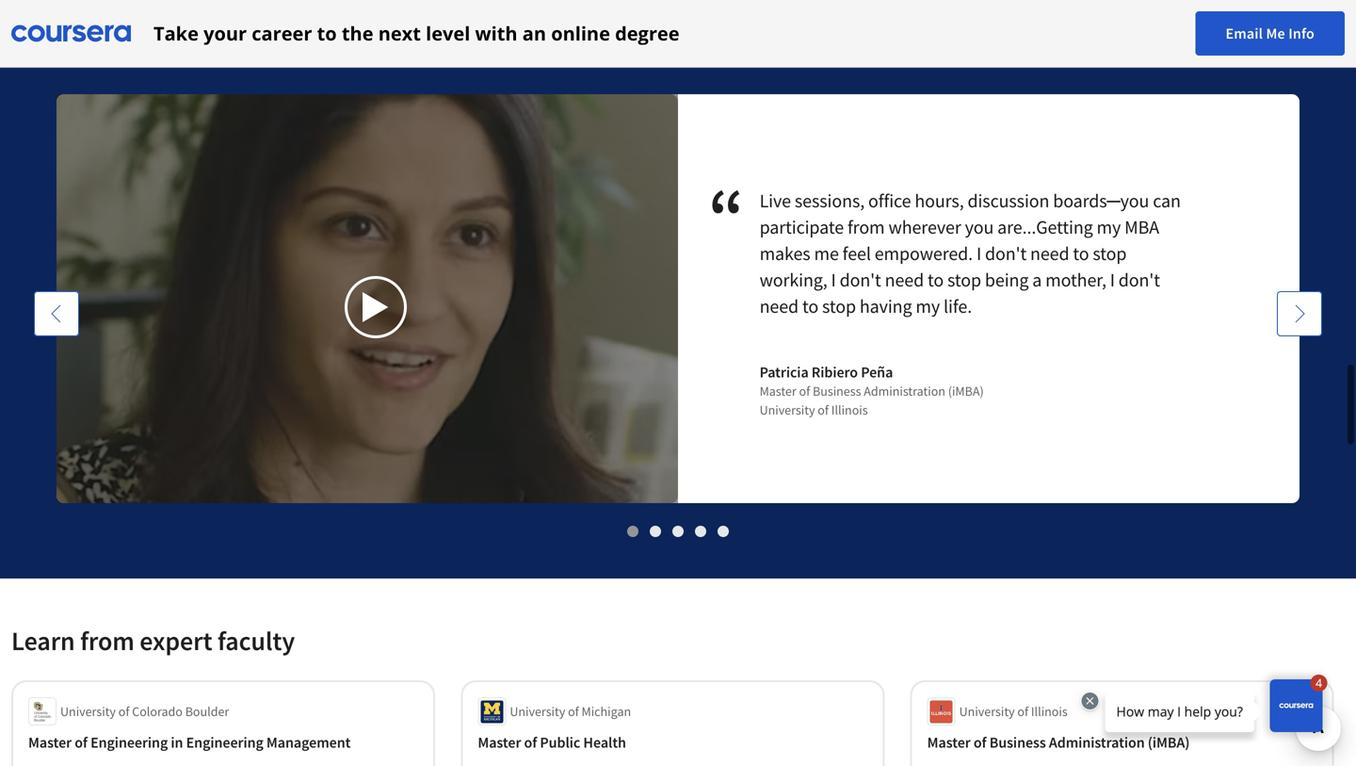 Task type: describe. For each thing, give the bounding box(es) containing it.
university inside patricia ribiero peña master of business administration (imba) university of illinois
[[760, 400, 816, 417]]

of for university of michigan
[[568, 702, 579, 719]]

to left 'the'
[[317, 20, 337, 46]]

2 horizontal spatial i
[[1111, 267, 1116, 291]]

master for master of engineering in engineering management
[[28, 732, 72, 751]]

me
[[815, 241, 839, 264]]

1 horizontal spatial illinois
[[1032, 702, 1068, 719]]

master of public health link
[[478, 732, 868, 751]]

of for master of public health
[[524, 732, 537, 751]]

hear
[[11, 15, 65, 48]]

1 vertical spatial (imba)
[[1148, 732, 1191, 751]]

patricia ribiero peña master of business administration (imba) university of illinois
[[760, 362, 984, 417]]

office
[[869, 188, 912, 212]]

health
[[584, 732, 627, 751]]

makes
[[760, 241, 811, 264]]

1 vertical spatial administration
[[1050, 732, 1146, 751]]

of for university of colorado boulder
[[118, 702, 129, 719]]

slides element
[[11, 520, 1346, 540]]

take
[[154, 20, 199, 46]]

university of colorado boulder
[[60, 702, 229, 719]]

master for master of business administration (imba)
[[928, 732, 971, 751]]

in
[[171, 732, 183, 751]]

from inside live sessions, office hours, discussion boards─you can participate from wherever you are...getting my mba makes me feel empowered. i don't need to stop working, i don't need to stop being a mother, i don't need to stop having my life.
[[848, 214, 885, 238]]

0 horizontal spatial my
[[916, 294, 941, 317]]

learn
[[11, 623, 75, 656]]

patricia
[[760, 362, 809, 381]]

1 horizontal spatial business
[[990, 732, 1047, 751]]

sessions,
[[795, 188, 865, 212]]

info
[[1289, 24, 1316, 43]]

with
[[475, 20, 518, 46]]

discussion
[[968, 188, 1050, 212]]

master of public health
[[478, 732, 627, 751]]

0 horizontal spatial i
[[832, 267, 837, 291]]

0 horizontal spatial from
[[80, 623, 135, 656]]

2 horizontal spatial don't
[[1119, 267, 1161, 291]]

email
[[1226, 24, 1264, 43]]

previous image
[[47, 303, 66, 322]]

live
[[760, 188, 792, 212]]

of down the ribiero
[[818, 400, 829, 417]]

of down patricia
[[800, 382, 811, 399]]

on
[[391, 15, 420, 48]]

master inside patricia ribiero peña master of business administration (imba) university of illinois
[[760, 382, 797, 399]]

1 horizontal spatial need
[[885, 267, 925, 291]]

michigan
[[582, 702, 632, 719]]

2 engineering from the left
[[186, 732, 264, 751]]

master for master of public health
[[478, 732, 521, 751]]

boards─you
[[1054, 188, 1150, 212]]

of for master of business administration (imba)
[[974, 732, 987, 751]]

university of illinois
[[960, 702, 1068, 719]]

filled play image
[[361, 289, 391, 323]]

faculty
[[218, 623, 295, 656]]

enjoy
[[226, 15, 288, 48]]

master of business administration (imba)
[[928, 732, 1191, 751]]

mba
[[1125, 214, 1160, 238]]

master of business administration (imba) link
[[928, 732, 1318, 751]]

degree
[[615, 20, 680, 46]]

0 horizontal spatial don't
[[840, 267, 882, 291]]

2 vertical spatial stop
[[823, 294, 857, 317]]

master of engineering in engineering management link
[[28, 732, 418, 751]]

0 horizontal spatial need
[[760, 294, 799, 317]]

level
[[426, 20, 471, 46]]

of for university of illinois
[[1018, 702, 1029, 719]]

online
[[551, 20, 611, 46]]

students
[[123, 15, 221, 48]]

0 vertical spatial my
[[1097, 214, 1122, 238]]

master of engineering in engineering management
[[28, 732, 351, 751]]

next testimonial element
[[1278, 290, 1323, 766]]

peña
[[861, 362, 894, 381]]

expert
[[140, 623, 213, 656]]

colorado
[[132, 702, 183, 719]]

illinois inside patricia ribiero peña master of business administration (imba) university of illinois
[[832, 400, 868, 417]]

coursera image
[[11, 18, 131, 49]]

a
[[1033, 267, 1042, 291]]

public
[[540, 732, 581, 751]]



Task type: vqa. For each thing, say whether or not it's contained in the screenshot.
my
yes



Task type: locate. For each thing, give the bounding box(es) containing it.
university of michigan
[[510, 702, 632, 719]]

0 horizontal spatial engineering
[[91, 732, 168, 751]]

1 vertical spatial need
[[885, 267, 925, 291]]

illinois up master of business administration (imba)
[[1032, 702, 1068, 719]]

1 horizontal spatial my
[[1097, 214, 1122, 238]]

of down university of illinois
[[974, 732, 987, 751]]

of left michigan at left bottom
[[568, 702, 579, 719]]

(imba)
[[949, 382, 984, 399], [1148, 732, 1191, 751]]

i down me
[[832, 267, 837, 291]]

university left colorado
[[60, 702, 116, 719]]

management
[[267, 732, 351, 751]]

stop down mba
[[1094, 241, 1127, 264]]

to down empowered. on the right top of page
[[928, 267, 944, 291]]

from right the learn
[[80, 623, 135, 656]]

empowered.
[[875, 241, 973, 264]]

take your career to the next level with an online degree
[[154, 20, 680, 46]]

0 horizontal spatial illinois
[[832, 400, 868, 417]]

of left public
[[524, 732, 537, 751]]

1 horizontal spatial stop
[[948, 267, 982, 291]]

university up master of business administration (imba)
[[960, 702, 1015, 719]]

having
[[860, 294, 913, 317]]

illinois down the ribiero
[[832, 400, 868, 417]]

university for master of engineering in engineering management
[[60, 702, 116, 719]]

hours,
[[915, 188, 965, 212]]

to
[[317, 20, 337, 46], [1074, 241, 1090, 264], [928, 267, 944, 291], [803, 294, 819, 317]]

don't down mba
[[1119, 267, 1161, 291]]

stop left having
[[823, 294, 857, 317]]

me
[[1267, 24, 1286, 43]]

of
[[800, 382, 811, 399], [818, 400, 829, 417], [118, 702, 129, 719], [568, 702, 579, 719], [1018, 702, 1029, 719], [75, 732, 88, 751], [524, 732, 537, 751], [974, 732, 987, 751]]

previous testimonial element
[[34, 290, 79, 766]]

0 horizontal spatial (imba)
[[949, 382, 984, 399]]

of down the university of colorado boulder
[[75, 732, 88, 751]]

university up 'master of public health' on the bottom left of the page
[[510, 702, 566, 719]]

i right mother,
[[1111, 267, 1116, 291]]

the
[[342, 20, 374, 46]]

learning
[[293, 15, 386, 48]]

boulder
[[185, 702, 229, 719]]

wherever
[[889, 214, 962, 238]]

administration down university of illinois
[[1050, 732, 1146, 751]]

mother,
[[1046, 267, 1107, 291]]

being
[[986, 267, 1029, 291]]

0 vertical spatial business
[[813, 382, 862, 399]]

i down 'you'
[[977, 241, 982, 264]]

coursera
[[425, 15, 526, 48]]

1 horizontal spatial engineering
[[186, 732, 264, 751]]

university down patricia
[[760, 400, 816, 417]]

business inside patricia ribiero peña master of business administration (imba) university of illinois
[[813, 382, 862, 399]]

0 vertical spatial from
[[848, 214, 885, 238]]

why
[[70, 15, 117, 48]]

need down 'are...getting'
[[1031, 241, 1070, 264]]

stop
[[1094, 241, 1127, 264], [948, 267, 982, 291], [823, 294, 857, 317]]

i
[[977, 241, 982, 264], [832, 267, 837, 291], [1111, 267, 1116, 291]]

1 engineering from the left
[[91, 732, 168, 751]]

0 horizontal spatial business
[[813, 382, 862, 399]]

business down university of illinois
[[990, 732, 1047, 751]]

don't up "being"
[[986, 241, 1027, 264]]

university
[[760, 400, 816, 417], [60, 702, 116, 719], [510, 702, 566, 719], [960, 702, 1015, 719]]

1 vertical spatial from
[[80, 623, 135, 656]]

1 horizontal spatial (imba)
[[1148, 732, 1191, 751]]

1 horizontal spatial administration
[[1050, 732, 1146, 751]]

my
[[1097, 214, 1122, 238], [916, 294, 941, 317]]

don't
[[986, 241, 1027, 264], [840, 267, 882, 291], [1119, 267, 1161, 291]]

hear why students enjoy learning on coursera
[[11, 15, 526, 48]]

1 vertical spatial business
[[990, 732, 1047, 751]]

need up having
[[885, 267, 925, 291]]

0 vertical spatial need
[[1031, 241, 1070, 264]]

career
[[252, 20, 312, 46]]

0 vertical spatial illinois
[[832, 400, 868, 417]]

your
[[204, 20, 247, 46]]

stop up life.
[[948, 267, 982, 291]]

of up master of business administration (imba)
[[1018, 702, 1029, 719]]

1 vertical spatial my
[[916, 294, 941, 317]]

business down the ribiero
[[813, 382, 862, 399]]

administration
[[864, 382, 946, 399], [1050, 732, 1146, 751]]

of for master of engineering in engineering management
[[75, 732, 88, 751]]

university for master of public health
[[510, 702, 566, 719]]

"
[[709, 167, 760, 262]]

0 vertical spatial administration
[[864, 382, 946, 399]]

feel
[[843, 241, 872, 264]]

1 horizontal spatial i
[[977, 241, 982, 264]]

2 horizontal spatial need
[[1031, 241, 1070, 264]]

0 horizontal spatial administration
[[864, 382, 946, 399]]

my down "boards─you"
[[1097, 214, 1122, 238]]

you
[[966, 214, 994, 238]]

engineering down the university of colorado boulder
[[91, 732, 168, 751]]

my left life.
[[916, 294, 941, 317]]

business
[[813, 382, 862, 399], [990, 732, 1047, 751]]

an
[[523, 20, 547, 46]]

email me info
[[1226, 24, 1316, 43]]

next
[[379, 20, 421, 46]]

1 horizontal spatial from
[[848, 214, 885, 238]]

working,
[[760, 267, 828, 291]]

engineering
[[91, 732, 168, 751], [186, 732, 264, 751]]

of left colorado
[[118, 702, 129, 719]]

need
[[1031, 241, 1070, 264], [885, 267, 925, 291], [760, 294, 799, 317]]

life.
[[944, 294, 973, 317]]

administration down peña
[[864, 382, 946, 399]]

to up mother,
[[1074, 241, 1090, 264]]

0 horizontal spatial stop
[[823, 294, 857, 317]]

ribiero
[[812, 362, 859, 381]]

need down working,
[[760, 294, 799, 317]]

learn from expert faculty
[[11, 623, 295, 656]]

can
[[1154, 188, 1182, 212]]

to down working,
[[803, 294, 819, 317]]

1 vertical spatial stop
[[948, 267, 982, 291]]

0 vertical spatial stop
[[1094, 241, 1127, 264]]

(imba) inside patricia ribiero peña master of business administration (imba) university of illinois
[[949, 382, 984, 399]]

administration inside patricia ribiero peña master of business administration (imba) university of illinois
[[864, 382, 946, 399]]

illinois
[[832, 400, 868, 417], [1032, 702, 1068, 719]]

university for master of business administration (imba)
[[960, 702, 1015, 719]]

2 vertical spatial need
[[760, 294, 799, 317]]

0 vertical spatial (imba)
[[949, 382, 984, 399]]

from
[[848, 214, 885, 238], [80, 623, 135, 656]]

live sessions, office hours, discussion boards─you can participate from wherever you are...getting my mba makes me feel empowered. i don't need to stop working, i don't need to stop being a mother, i don't need to stop having my life.
[[760, 188, 1182, 317]]

from up feel
[[848, 214, 885, 238]]

master
[[760, 382, 797, 399], [28, 732, 72, 751], [478, 732, 521, 751], [928, 732, 971, 751]]

2 horizontal spatial stop
[[1094, 241, 1127, 264]]

participate
[[760, 214, 844, 238]]

1 horizontal spatial don't
[[986, 241, 1027, 264]]

email me info button
[[1196, 11, 1346, 56]]

next image
[[1291, 303, 1310, 322]]

1 vertical spatial illinois
[[1032, 702, 1068, 719]]

engineering down boulder
[[186, 732, 264, 751]]

don't down feel
[[840, 267, 882, 291]]

are...getting
[[998, 214, 1094, 238]]



